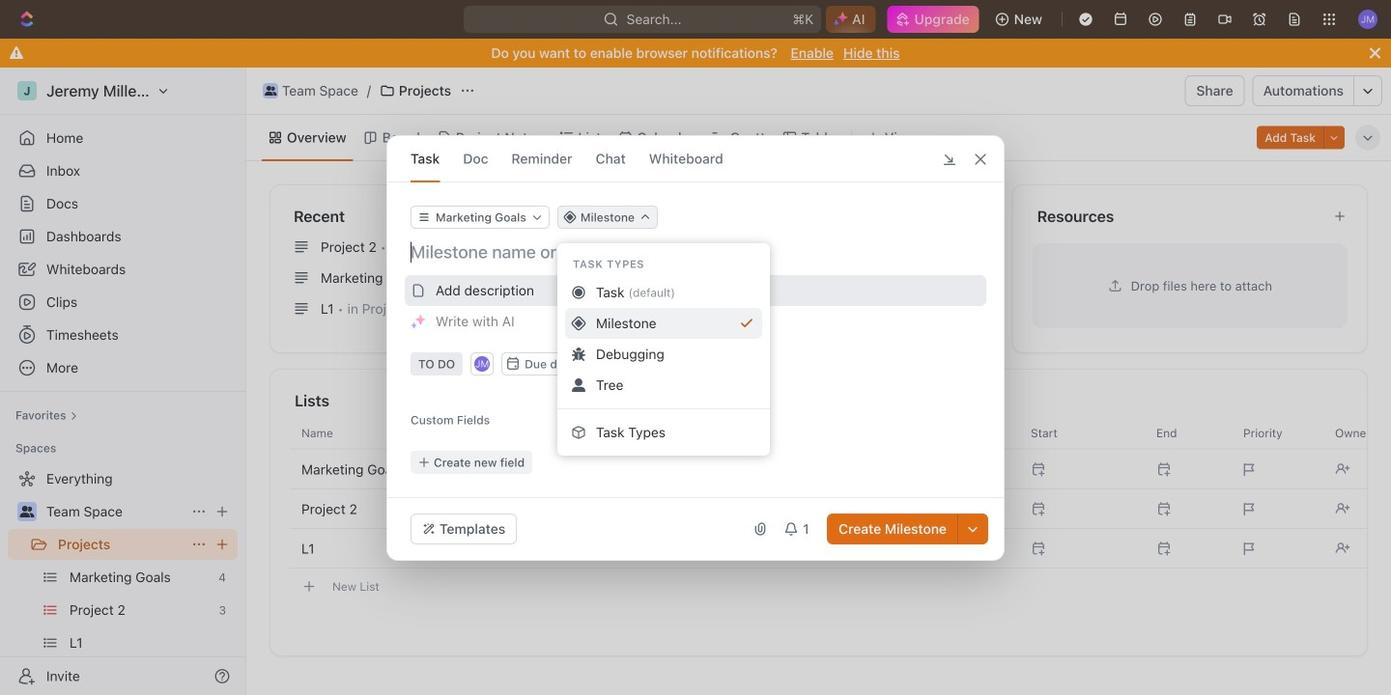 Task type: locate. For each thing, give the bounding box(es) containing it.
1 horizontal spatial user group image
[[265, 86, 277, 96]]

0 horizontal spatial user group image
[[20, 506, 34, 518]]

1 vertical spatial user group image
[[20, 506, 34, 518]]

tree
[[8, 464, 238, 696]]

dialog
[[387, 135, 1005, 561]]

user group image
[[265, 86, 277, 96], [20, 506, 34, 518]]

0 vertical spatial user group image
[[265, 86, 277, 96]]

tree inside sidebar navigation
[[8, 464, 238, 696]]



Task type: vqa. For each thing, say whether or not it's contained in the screenshot.
business time icon
no



Task type: describe. For each thing, give the bounding box(es) containing it.
Milestone name or type '/' for commands text field
[[411, 241, 985, 264]]

bug image
[[572, 348, 586, 361]]

user group image inside sidebar navigation
[[20, 506, 34, 518]]

user large image
[[572, 379, 586, 392]]

sidebar navigation
[[0, 68, 246, 696]]



